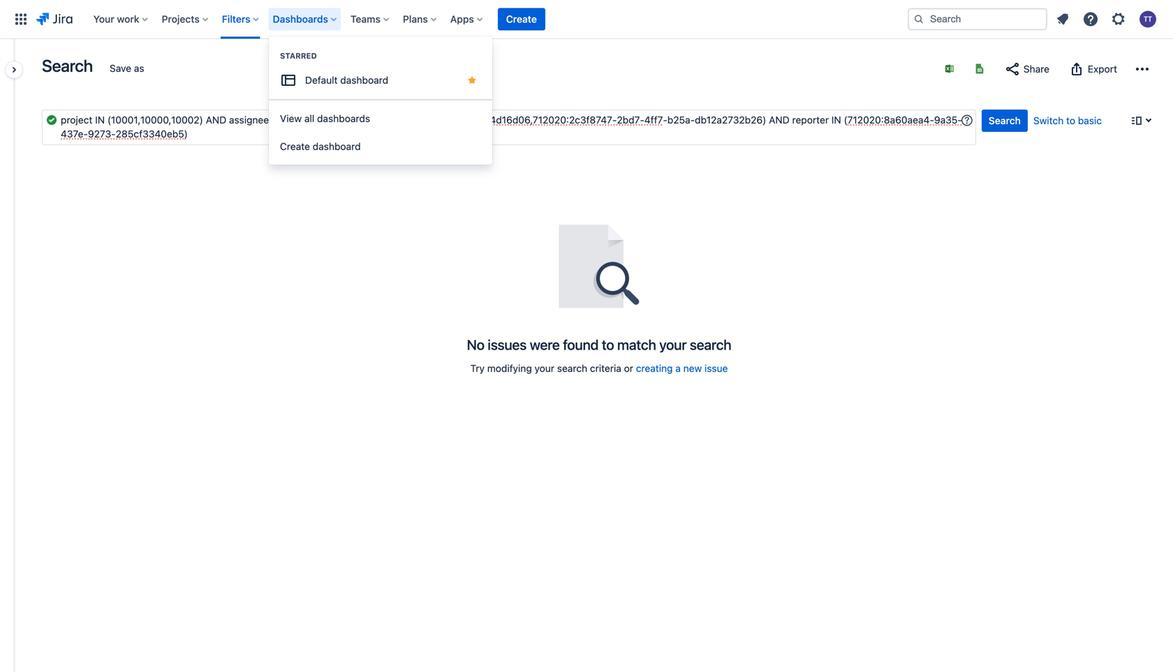 Task type: describe. For each thing, give the bounding box(es) containing it.
match
[[618, 337, 657, 353]]

your work button
[[89, 8, 153, 30]]

sidebar navigation image
[[0, 56, 31, 84]]

creating a new issue link
[[636, 363, 728, 375]]

view all dashboards
[[280, 113, 370, 124]]

a
[[676, 363, 681, 375]]

1 horizontal spatial your
[[660, 337, 687, 353]]

all
[[305, 113, 315, 124]]

1 horizontal spatial to
[[1067, 115, 1076, 126]]

create button
[[498, 8, 546, 30]]

switch to basic link
[[1034, 115, 1103, 126]]

default
[[305, 74, 338, 86]]

create dashboard button
[[269, 133, 493, 161]]

dashboard for default dashboard
[[340, 74, 389, 86]]

filters button
[[218, 8, 265, 30]]

dashboard image
[[280, 72, 297, 89]]

0 vertical spatial search
[[42, 56, 93, 75]]

teams button
[[347, 8, 395, 30]]

new
[[684, 363, 702, 375]]

1 vertical spatial your
[[535, 363, 555, 375]]

switch
[[1034, 115, 1064, 126]]

create for create dashboard
[[280, 141, 310, 152]]

save as
[[110, 63, 144, 74]]

open in microsoft excel image
[[945, 63, 956, 74]]

criteria
[[590, 363, 622, 375]]

default dashboard link
[[269, 66, 493, 95]]

try
[[471, 363, 485, 375]]

your
[[93, 13, 114, 25]]

modifying
[[488, 363, 532, 375]]

dashboard for create dashboard
[[313, 141, 361, 152]]

plans button
[[399, 8, 442, 30]]

settings image
[[1111, 11, 1128, 28]]

share
[[1024, 63, 1050, 75]]

export
[[1089, 63, 1118, 75]]

0 horizontal spatial search
[[557, 363, 588, 375]]

no issues were found to match your search
[[467, 337, 732, 353]]

create dashboard
[[280, 141, 361, 152]]

starred
[[280, 51, 317, 60]]

notifications image
[[1055, 11, 1072, 28]]

share link
[[998, 58, 1057, 80]]

projects
[[162, 13, 200, 25]]

switch to basic
[[1034, 115, 1103, 126]]

primary element
[[8, 0, 897, 39]]

view
[[280, 113, 302, 124]]

dashboards button
[[269, 8, 342, 30]]

0 vertical spatial search
[[690, 337, 732, 353]]

creating
[[636, 363, 673, 375]]

more actions image
[[1137, 61, 1149, 78]]



Task type: locate. For each thing, give the bounding box(es) containing it.
teams
[[351, 13, 381, 25]]

create down 'view'
[[280, 141, 310, 152]]

jira image
[[36, 11, 72, 28], [36, 11, 72, 28]]

search button
[[982, 110, 1028, 132]]

search image
[[914, 14, 925, 25]]

search up the issue
[[690, 337, 732, 353]]

plans
[[403, 13, 428, 25]]

appswitcher icon image
[[13, 11, 29, 28]]

search right sidebar navigation icon
[[42, 56, 93, 75]]

banner containing your work
[[0, 0, 1174, 39]]

create
[[506, 13, 537, 25], [280, 141, 310, 152]]

to left basic
[[1067, 115, 1076, 126]]

dashboards
[[317, 113, 370, 124]]

to
[[1067, 115, 1076, 126], [602, 337, 615, 353]]

0 vertical spatial your
[[660, 337, 687, 353]]

1 horizontal spatial search
[[690, 337, 732, 353]]

0 horizontal spatial to
[[602, 337, 615, 353]]

1 vertical spatial search
[[557, 363, 588, 375]]

were
[[530, 337, 560, 353]]

work
[[117, 13, 139, 25]]

0 horizontal spatial search
[[42, 56, 93, 75]]

apps button
[[446, 8, 488, 30]]

create inside the create dashboard button
[[280, 141, 310, 152]]

1 vertical spatial search
[[989, 115, 1021, 126]]

save
[[110, 63, 131, 74]]

view all dashboards link
[[269, 105, 493, 133]]

default dashboard
[[305, 74, 389, 86]]

projects button
[[158, 8, 214, 30]]

dashboard down starred heading
[[340, 74, 389, 86]]

dashboard inside button
[[313, 141, 361, 152]]

star default dashboard image
[[467, 75, 478, 86]]

no
[[467, 337, 485, 353]]

1 horizontal spatial create
[[506, 13, 537, 25]]

dashboards
[[273, 13, 328, 25]]

dashboard down dashboards
[[313, 141, 361, 152]]

0 vertical spatial to
[[1067, 115, 1076, 126]]

as
[[134, 63, 144, 74]]

1 vertical spatial dashboard
[[313, 141, 361, 152]]

Search field
[[908, 8, 1048, 30]]

create inside create button
[[506, 13, 537, 25]]

export button
[[1062, 58, 1125, 80]]

search
[[690, 337, 732, 353], [557, 363, 588, 375]]

main content
[[14, 39, 1174, 673]]

your
[[660, 337, 687, 353], [535, 363, 555, 375]]

open in google sheets image
[[975, 63, 986, 74]]

help image
[[1083, 11, 1100, 28]]

1 horizontal spatial search
[[989, 115, 1021, 126]]

0 vertical spatial dashboard
[[340, 74, 389, 86]]

found
[[563, 337, 599, 353]]

your up a
[[660, 337, 687, 353]]

None text field
[[42, 110, 977, 145]]

issues
[[488, 337, 527, 353]]

dashboard
[[340, 74, 389, 86], [313, 141, 361, 152]]

basic
[[1079, 115, 1103, 126]]

to up criteria in the right of the page
[[602, 337, 615, 353]]

your work
[[93, 13, 139, 25]]

search
[[42, 56, 93, 75], [989, 115, 1021, 126]]

0 horizontal spatial your
[[535, 363, 555, 375]]

search down found
[[557, 363, 588, 375]]

create for create
[[506, 13, 537, 25]]

1 vertical spatial to
[[602, 337, 615, 353]]

or
[[624, 363, 634, 375]]

save as button
[[103, 57, 151, 80]]

your down were
[[535, 363, 555, 375]]

create right the apps popup button
[[506, 13, 537, 25]]

search inside button
[[989, 115, 1021, 126]]

filters
[[222, 13, 251, 25]]

0 vertical spatial create
[[506, 13, 537, 25]]

1 vertical spatial create
[[280, 141, 310, 152]]

banner
[[0, 0, 1174, 39]]

0 horizontal spatial create
[[280, 141, 310, 152]]

try modifying your search criteria or creating a new issue
[[471, 363, 728, 375]]

starred heading
[[269, 50, 493, 61]]

search left switch
[[989, 115, 1021, 126]]

issue
[[705, 363, 728, 375]]

apps
[[451, 13, 474, 25]]

your profile and settings image
[[1140, 11, 1157, 28]]



Task type: vqa. For each thing, say whether or not it's contained in the screenshot.
basic
yes



